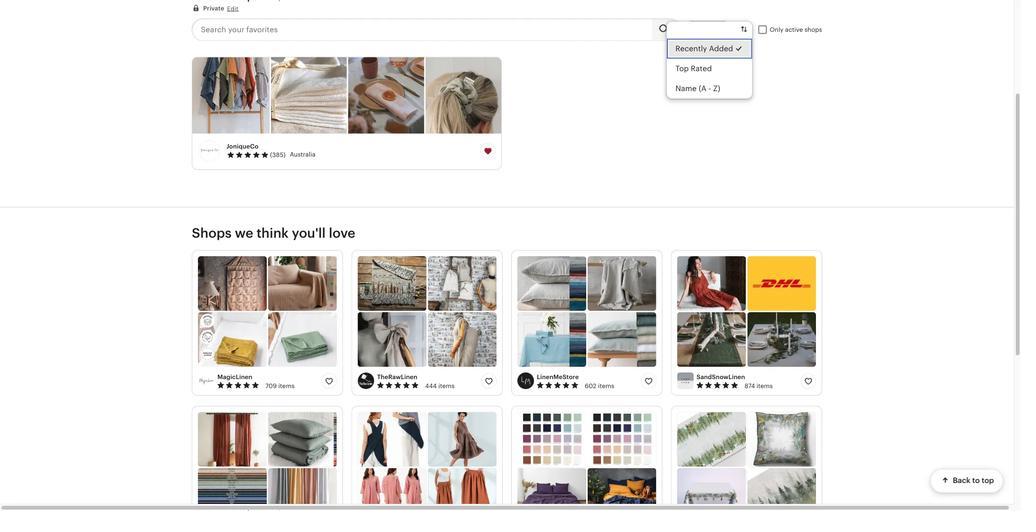 Task type: describe. For each thing, give the bounding box(es) containing it.
874 items
[[745, 383, 773, 390]]

(385)
[[270, 152, 286, 159]]

edit
[[227, 5, 239, 12]]

recently added
[[676, 45, 733, 53]]

items for 444 items
[[439, 383, 455, 390]]

name
[[676, 85, 697, 93]]

you'll
[[292, 226, 326, 241]]

4 item from this shop image from the left
[[426, 57, 501, 134]]

top rated
[[676, 65, 712, 73]]

top
[[676, 65, 689, 73]]

joniqueco
[[227, 143, 259, 150]]

rated
[[691, 65, 712, 73]]

709
[[265, 383, 277, 390]]

back to top button
[[931, 470, 1003, 493]]

australia
[[290, 151, 316, 158]]

602
[[585, 383, 597, 390]]

Search your favorites text field
[[192, 19, 651, 41]]

874
[[745, 383, 755, 390]]

recently
[[676, 45, 707, 53]]

added
[[709, 45, 733, 53]]

love
[[329, 226, 356, 241]]

(a
[[699, 85, 707, 93]]

only
[[770, 26, 784, 33]]

recently added button
[[667, 39, 752, 59]]

items for 709 items
[[278, 383, 295, 390]]

back to top
[[953, 477, 994, 485]]

top rated button
[[667, 59, 752, 79]]

3 item from this shop image from the left
[[348, 57, 424, 134]]

only active shops
[[770, 26, 823, 33]]

shops
[[805, 26, 823, 33]]



Task type: vqa. For each thing, say whether or not it's contained in the screenshot.
FREE within the "1000Welcomes $ 162.09 $ 190.69 (15% off) FREE shipping"
no



Task type: locate. For each thing, give the bounding box(es) containing it.
back
[[953, 477, 971, 485]]

4 items from the left
[[757, 383, 773, 390]]

items right the 709
[[278, 383, 295, 390]]

-
[[709, 85, 711, 93]]

1 items from the left
[[278, 383, 295, 390]]

name (a - z) button
[[667, 79, 752, 99]]

to
[[973, 477, 980, 485]]

1 item from this shop image from the left
[[192, 57, 270, 134]]

items right 602
[[598, 383, 615, 390]]

444
[[425, 383, 437, 390]]

menu containing recently added
[[667, 21, 753, 99]]

top
[[982, 477, 994, 485]]

z)
[[713, 85, 721, 93]]

3 items from the left
[[598, 383, 615, 390]]

items for 874 items
[[757, 383, 773, 390]]

709 items
[[265, 383, 295, 390]]

active
[[786, 26, 803, 33]]

name (a - z)
[[676, 85, 721, 93]]

items right 444
[[439, 383, 455, 390]]

private
[[203, 5, 224, 12]]

avatar belonging to joniqueco image
[[198, 140, 221, 162]]

2 item from this shop image from the left
[[271, 57, 347, 134]]

item from this shop image
[[192, 57, 270, 134], [271, 57, 347, 134], [348, 57, 424, 134], [426, 57, 501, 134]]

menu
[[667, 21, 753, 99]]

we
[[235, 226, 253, 241]]

sandsnowlinen
[[697, 374, 745, 381]]

shops
[[192, 226, 232, 241]]

items for 602 items
[[598, 383, 615, 390]]

magiclinen
[[218, 374, 252, 381]]

linenmestore
[[537, 374, 579, 381]]

602 items
[[585, 383, 615, 390]]

444 items
[[425, 383, 455, 390]]

think
[[257, 226, 289, 241]]

items
[[278, 383, 295, 390], [439, 383, 455, 390], [598, 383, 615, 390], [757, 383, 773, 390]]

shops we think you'll love
[[192, 226, 356, 241]]

therawlinen
[[377, 374, 418, 381]]

items right "874"
[[757, 383, 773, 390]]

2 items from the left
[[439, 383, 455, 390]]

edit button
[[227, 5, 239, 13]]



